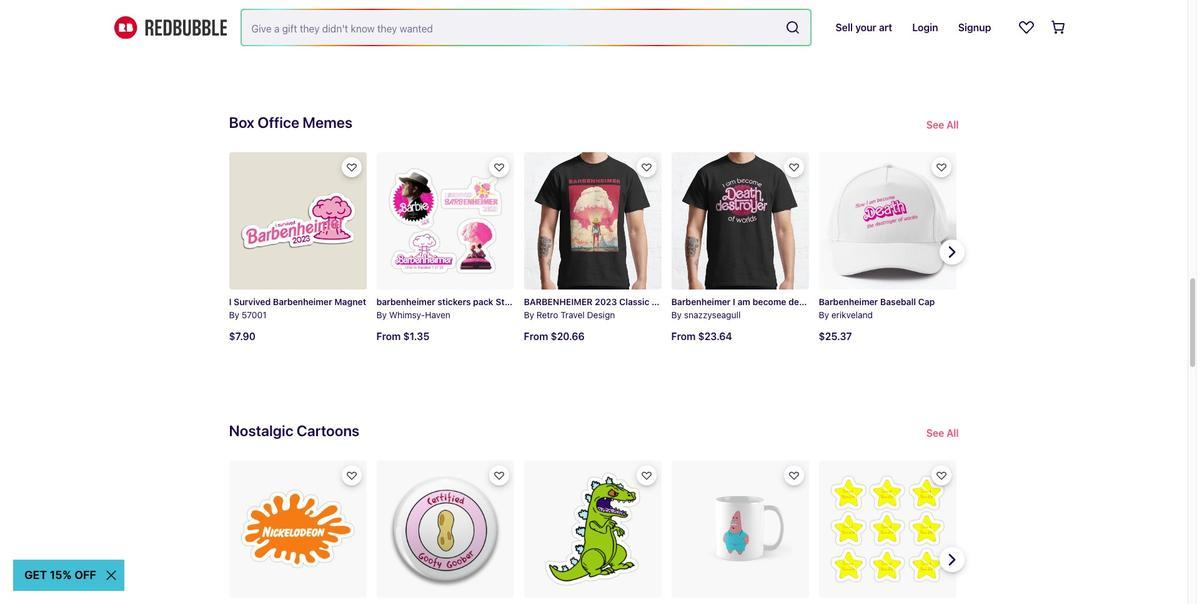 Task type: locate. For each thing, give the bounding box(es) containing it.
$1.35 down "dhshoppe"
[[403, 22, 429, 34]]

charlotteswebbb
[[684, 1, 752, 12]]

box
[[229, 114, 254, 131]]

1 $1.35 from the top
[[403, 22, 429, 34]]

shirt
[[661, 297, 681, 307]]

$20.66
[[551, 331, 585, 342]]

barbenheimer baseball cap by erikveland
[[819, 297, 935, 320]]

retro
[[537, 310, 558, 320]]

whimsy-
[[389, 310, 425, 320]]

by down shirt
[[671, 310, 682, 320]]

death
[[873, 1, 897, 12]]

by charlotteswebbb
[[671, 1, 752, 12]]

cartoons
[[297, 422, 359, 440]]

by left whimsy-
[[376, 310, 387, 320]]

by left "dgavisuals"
[[524, 1, 534, 12]]

from $19.84
[[819, 22, 878, 34]]

from left $1.68
[[229, 22, 253, 34]]

nostalgic
[[229, 422, 293, 440]]

stickers
[[438, 297, 471, 307]]

from down by snazzyseagull
[[671, 331, 696, 342]]

by dgavisuals link
[[524, 0, 661, 44]]

from $1.68
[[229, 22, 282, 34]]

survived
[[234, 297, 271, 307]]

by down the i
[[229, 310, 239, 320]]

barbenheimer stickers pack  sticker by whimsy-haven
[[376, 297, 525, 320]]

by snazzyseagull
[[671, 310, 741, 320]]

1 horizontal spatial barbenheimer
[[819, 297, 878, 307]]

0 vertical spatial $1.35
[[403, 22, 429, 34]]

erikveland
[[832, 310, 873, 320]]

office
[[258, 114, 299, 131]]

from $1.35 down by dhshoppe
[[376, 22, 429, 34]]

arisstickers111
[[242, 1, 301, 12]]

barbenheimer left the magnet
[[273, 297, 332, 307]]

barbenheimer up the erikveland
[[819, 297, 878, 307]]

memes
[[303, 114, 353, 131]]

$23.64
[[698, 331, 732, 342]]

box office memes
[[229, 114, 353, 131]]

$25.37
[[819, 331, 852, 342]]

barbenheimer
[[273, 297, 332, 307], [819, 297, 878, 307]]

2023
[[595, 297, 617, 307]]

from $1.35 down whimsy-
[[376, 331, 429, 342]]

dgavisuals
[[537, 1, 579, 12]]

barbenheimer
[[376, 297, 435, 307]]

from $20.66
[[524, 331, 585, 342]]

from
[[229, 22, 253, 34], [376, 22, 401, 34], [819, 22, 843, 34], [376, 331, 401, 342], [524, 331, 548, 342], [671, 331, 696, 342]]

0 vertical spatial from $1.35
[[376, 22, 429, 34]]

by up from $1.68
[[229, 1, 239, 12]]

by left retro
[[524, 310, 534, 320]]

by up $25.37
[[819, 310, 829, 320]]

travel
[[561, 310, 585, 320]]

0 horizontal spatial barbenheimer
[[273, 297, 332, 307]]

from down whimsy-
[[376, 331, 401, 342]]

None field
[[241, 10, 811, 45]]

by left charlotteswebbb
[[671, 1, 682, 12]]

1 barbenheimer from the left
[[273, 297, 332, 307]]

from $1.35
[[376, 22, 429, 34], [376, 331, 429, 342]]

classic
[[619, 297, 650, 307]]

$7.90
[[229, 331, 256, 342]]

1 vertical spatial $1.35
[[403, 331, 429, 342]]

2 from $1.35 from the top
[[376, 331, 429, 342]]

by inside i survived barbenheimer magnet by 57001
[[229, 310, 239, 320]]

from down the bored-
[[819, 22, 843, 34]]

barbenheimer 2023 classic t-shirt by retro travel design
[[524, 297, 681, 320]]

$1.35 down whimsy-
[[403, 331, 429, 342]]

$1.35
[[403, 22, 429, 34], [403, 331, 429, 342]]

barbenheimer
[[524, 297, 593, 307]]

$1.68
[[256, 22, 282, 34]]

1 vertical spatial from $1.35
[[376, 331, 429, 342]]

by
[[229, 1, 239, 12], [376, 1, 387, 12], [524, 1, 534, 12], [671, 1, 682, 12], [819, 1, 829, 12], [229, 310, 239, 320], [376, 310, 387, 320], [524, 310, 534, 320], [671, 310, 682, 320], [819, 310, 829, 320]]

by charlotteswebbb link
[[671, 0, 809, 44]]

2 barbenheimer from the left
[[819, 297, 878, 307]]

snazzyseagull
[[684, 310, 741, 320]]



Task type: vqa. For each thing, say whether or not it's contained in the screenshot.
Worldwide Shipping icon
no



Task type: describe. For each thing, give the bounding box(es) containing it.
by left the bored-
[[819, 1, 829, 12]]

design
[[587, 310, 615, 320]]

by dgavisuals
[[524, 1, 579, 12]]

nostalgic cartoons
[[229, 422, 359, 440]]

i survived barbenheimer magnet by 57001
[[229, 297, 366, 320]]

57001
[[242, 310, 267, 320]]

sticker
[[496, 297, 525, 307]]

i
[[229, 297, 232, 307]]

2 $1.35 from the top
[[403, 331, 429, 342]]

Search term search field
[[241, 10, 781, 45]]

t-
[[652, 297, 661, 307]]

by inside barbenheimer 2023 classic t-shirt by retro travel design
[[524, 310, 534, 320]]

haven
[[425, 310, 450, 320]]

to-
[[859, 1, 873, 12]]

from $23.64
[[671, 331, 732, 342]]

by inside the barbenheimer stickers pack  sticker by whimsy-haven
[[376, 310, 387, 320]]

dhshoppe
[[389, 1, 433, 12]]

baseball
[[880, 297, 916, 307]]

$19.84
[[846, 22, 878, 34]]

magnet
[[334, 297, 366, 307]]

by inside barbenheimer baseball cap by erikveland
[[819, 310, 829, 320]]

pack
[[473, 297, 493, 307]]

cap
[[918, 297, 935, 307]]

barbenheimer inside i survived barbenheimer magnet by 57001
[[273, 297, 332, 307]]

from down retro
[[524, 331, 548, 342]]

by left "dhshoppe"
[[376, 1, 387, 12]]

by dhshoppe
[[376, 1, 433, 12]]

from down by dhshoppe
[[376, 22, 401, 34]]

barbenheimer inside barbenheimer baseball cap by erikveland
[[819, 297, 878, 307]]

by arisstickers111
[[229, 1, 301, 12]]

redbubble logo image
[[114, 16, 227, 39]]

bored-
[[832, 1, 859, 12]]

1 from $1.35 from the top
[[376, 22, 429, 34]]

by bored-to-death
[[819, 1, 897, 12]]



